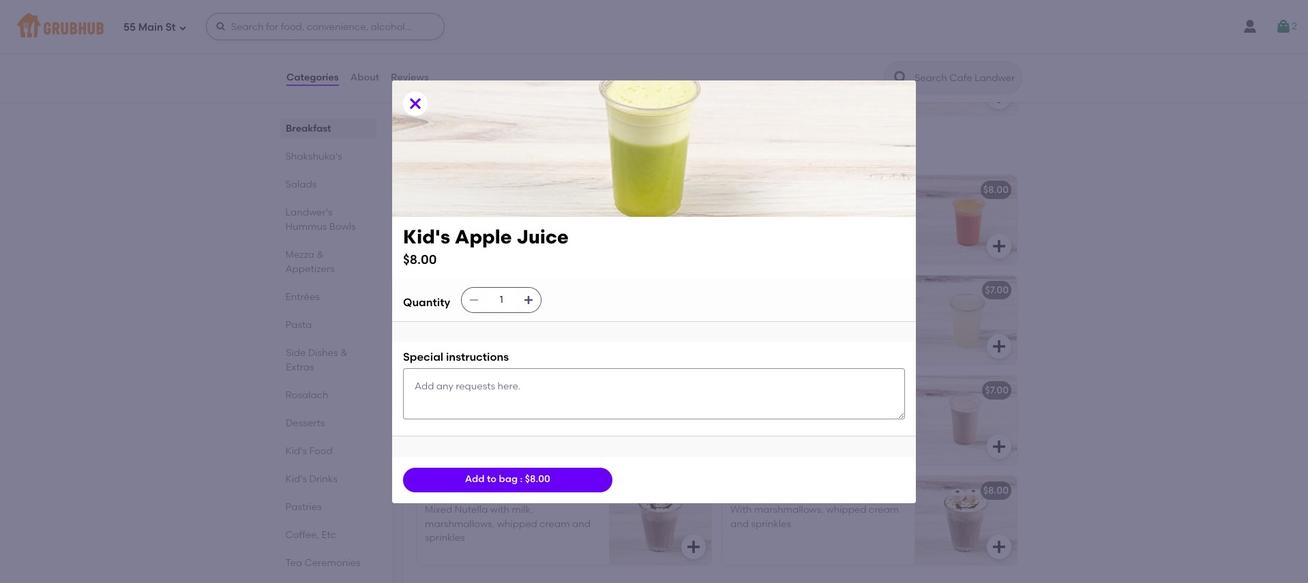 Task type: vqa. For each thing, say whether or not it's contained in the screenshot.
Upcoming orders
no



Task type: locate. For each thing, give the bounding box(es) containing it.
kid's apple juice
[[425, 285, 506, 296]]

kid's milk
[[425, 385, 469, 396]]

mixed nutella with milk, marshmallows, whipped cream and sprinkles
[[425, 504, 591, 544]]

$7.00
[[986, 285, 1009, 296], [986, 385, 1009, 396]]

svg image inside "2" button
[[1276, 18, 1292, 35]]

0 vertical spatial $7.00
[[986, 285, 1009, 296]]

nutella inside mixed nutella with milk, marshmallows, whipped cream and sprinkles
[[455, 504, 488, 516]]

1 vertical spatial with
[[490, 504, 510, 516]]

1 and from the left
[[572, 518, 591, 530]]

1 vertical spatial sprinkles
[[425, 532, 465, 544]]

1 $7.00 button from the top
[[723, 276, 1017, 364]]

0 vertical spatial marshmallows,
[[754, 504, 824, 516]]

salads
[[286, 179, 317, 190]]

kid's drinks up 'orange'
[[414, 143, 499, 160]]

shakshuka's
[[286, 151, 343, 162]]

nutella down nutella choco-chino
[[455, 504, 488, 516]]

of
[[446, 68, 455, 80]]

with
[[562, 54, 582, 66], [490, 504, 510, 516]]

& up appetizers
[[317, 249, 324, 261]]

nutella choco-chino image
[[609, 476, 712, 565]]

choco-
[[462, 485, 497, 497]]

kid's orange juice
[[425, 184, 514, 196]]

milk,
[[512, 504, 533, 516]]

kid's inside tab
[[286, 474, 307, 485]]

1 vertical spatial kid's drinks
[[286, 474, 338, 485]]

1 horizontal spatial drinks
[[453, 143, 499, 160]]

0 horizontal spatial kid's drinks
[[286, 474, 338, 485]]

extras
[[286, 362, 314, 373]]

juice
[[488, 184, 514, 196], [789, 184, 815, 196], [517, 225, 569, 248], [480, 285, 506, 296]]

and
[[572, 518, 591, 530], [731, 518, 749, 530]]

marshmallows, right with
[[754, 504, 824, 516]]

apple down kid's orange juice
[[455, 225, 512, 248]]

kid's apple juice image
[[609, 276, 712, 364]]

1 horizontal spatial with
[[562, 54, 582, 66]]

pasta
[[286, 319, 312, 331]]

&
[[317, 249, 324, 261], [340, 347, 348, 359]]

marshmallows,
[[754, 504, 824, 516], [425, 518, 495, 530]]

sprinkles down mixed
[[425, 532, 465, 544]]

juice inside kid's apple juice $8.00
[[517, 225, 569, 248]]

marshmallows, inside mixed nutella with milk, marshmallows, whipped cream and sprinkles
[[425, 518, 495, 530]]

0 horizontal spatial whipped
[[497, 518, 538, 530]]

kid's drinks down kid's food
[[286, 474, 338, 485]]

1 horizontal spatial whipped
[[826, 504, 867, 516]]

kid's drinks tab
[[286, 472, 371, 486]]

reviews button
[[390, 53, 430, 102]]

side dishes & extras tab
[[286, 346, 371, 375]]

1 horizontal spatial marshmallows,
[[754, 504, 824, 516]]

dishes
[[308, 347, 338, 359]]

drinks inside tab
[[310, 474, 338, 485]]

kid's halloumi sticks image
[[609, 26, 712, 115]]

2
[[1292, 20, 1298, 32]]

whipped
[[826, 504, 867, 516], [497, 518, 538, 530]]

and inside mixed nutella with milk, marshmallows, whipped cream and sprinkles
[[572, 518, 591, 530]]

svg image for the kid's apple juice "image"
[[686, 338, 702, 355]]

about
[[350, 72, 379, 83]]

shakshuka's tab
[[286, 149, 371, 164]]

1 vertical spatial whipped
[[497, 518, 538, 530]]

juice inside button
[[480, 285, 506, 296]]

svg image
[[1276, 18, 1292, 35], [215, 21, 226, 32], [686, 89, 702, 105], [407, 95, 424, 112], [686, 539, 702, 555], [991, 539, 1008, 555]]

kid's apple juice $8.00
[[403, 225, 569, 268]]

drinks down food
[[310, 474, 338, 485]]

orange
[[450, 184, 486, 196]]

$7.00 for $7.00 button corresponding to the kid's apple juice "image"
[[986, 285, 1009, 296]]

juice for kid's orange juice
[[488, 184, 514, 196]]

cheese
[[493, 54, 526, 66]]

rosalach tab
[[286, 388, 371, 403]]

marshmallows, inside with marshmallows, whipped cream and sprinkles
[[754, 504, 824, 516]]

mezza
[[286, 249, 315, 261]]

kid's orange juice image
[[609, 175, 712, 264]]

0 horizontal spatial &
[[317, 249, 324, 261]]

0 horizontal spatial marshmallows,
[[425, 518, 495, 530]]

categories button
[[286, 53, 340, 102]]

1 vertical spatial nutella
[[455, 504, 488, 516]]

with down chino
[[490, 504, 510, 516]]

a
[[584, 54, 590, 66]]

svg image for kid's chocolate milk image
[[991, 439, 1008, 455]]

$8.00 for the kid's orange juice image
[[678, 184, 703, 196]]

0 vertical spatial with
[[562, 54, 582, 66]]

0 vertical spatial sprinkles
[[751, 518, 791, 530]]

kid's inside tab
[[286, 446, 307, 457]]

kid's halloumi sticks
[[425, 35, 522, 46]]

kid's drinks
[[414, 143, 499, 160], [286, 474, 338, 485]]

appetizers
[[286, 263, 335, 275]]

kid's carrot juice image
[[915, 175, 1017, 264]]

kid's down 'orange'
[[403, 225, 450, 248]]

kid's left food
[[286, 446, 307, 457]]

desserts
[[286, 418, 325, 429]]

apple inside kid's apple juice $8.00
[[455, 225, 512, 248]]

0 horizontal spatial with
[[490, 504, 510, 516]]

and inside with marshmallows, whipped cream and sprinkles
[[731, 518, 749, 530]]

$7.00 for $7.00 button for kid's milk image
[[986, 385, 1009, 396]]

bowls
[[330, 221, 356, 233]]

salads tab
[[286, 177, 371, 192]]

1 horizontal spatial sprinkles
[[751, 518, 791, 530]]

apple inside button
[[450, 285, 478, 296]]

$8.00 for 'choco chino' image
[[984, 485, 1009, 497]]

with left a
[[562, 54, 582, 66]]

reviews
[[391, 72, 429, 83]]

1 vertical spatial cream
[[540, 518, 570, 530]]

etc
[[322, 529, 337, 541]]

to
[[487, 474, 497, 485]]

search icon image
[[893, 70, 909, 86]]

55 main st
[[123, 21, 176, 33]]

apple left the input item quantity number field
[[450, 285, 478, 296]]

1 vertical spatial apple
[[450, 285, 478, 296]]

whipped inside with marshmallows, whipped cream and sprinkles
[[826, 504, 867, 516]]

1 vertical spatial $7.00
[[986, 385, 1009, 396]]

main navigation navigation
[[0, 0, 1309, 53]]

kid's left carrot
[[731, 184, 753, 196]]

drinks
[[453, 143, 499, 160], [310, 474, 338, 485]]

sprinkles
[[751, 518, 791, 530], [425, 532, 465, 544]]

0 vertical spatial whipped
[[826, 504, 867, 516]]

1 vertical spatial drinks
[[310, 474, 338, 485]]

2 $7.00 from the top
[[986, 385, 1009, 396]]

cream inside with marshmallows, whipped cream and sprinkles
[[869, 504, 899, 516]]

instructions
[[446, 351, 509, 364]]

2 button
[[1276, 14, 1298, 39]]

$8.00
[[678, 184, 703, 196], [984, 184, 1009, 196], [403, 252, 437, 268], [525, 474, 551, 485], [984, 485, 1009, 497]]

1 horizontal spatial cream
[[869, 504, 899, 516]]

1 $7.00 from the top
[[986, 285, 1009, 296]]

1 vertical spatial &
[[340, 347, 348, 359]]

svg image
[[179, 24, 187, 32], [991, 89, 1008, 105], [991, 238, 1008, 254], [469, 295, 480, 306], [523, 295, 534, 306], [686, 338, 702, 355], [991, 338, 1008, 355], [686, 439, 702, 455], [991, 439, 1008, 455]]

0 horizontal spatial sprinkles
[[425, 532, 465, 544]]

2 $7.00 button from the top
[[723, 376, 1017, 465]]

add
[[465, 474, 485, 485]]

kid's
[[425, 35, 448, 46], [414, 143, 450, 160], [425, 184, 448, 196], [731, 184, 753, 196], [403, 225, 450, 248], [425, 285, 448, 296], [425, 385, 448, 396], [286, 446, 307, 457], [286, 474, 307, 485]]

side
[[425, 68, 444, 80]]

kid's milk image
[[609, 376, 712, 465]]

sprinkles down with
[[751, 518, 791, 530]]

ceremonies
[[305, 557, 361, 569]]

sprinkles inside with marshmallows, whipped cream and sprinkles
[[751, 518, 791, 530]]

nutella up mixed
[[425, 485, 459, 497]]

2 and from the left
[[731, 518, 749, 530]]

juice for kid's carrot juice
[[789, 184, 815, 196]]

chino
[[497, 485, 525, 497]]

coffee,
[[286, 529, 320, 541]]

svg image for kid's milk image
[[686, 439, 702, 455]]

cream
[[869, 504, 899, 516], [540, 518, 570, 530]]

kid's milk button
[[417, 376, 712, 465]]

$7.00 button
[[723, 276, 1017, 364], [723, 376, 1017, 465]]

1 horizontal spatial &
[[340, 347, 348, 359]]

drinks up kid's orange juice
[[453, 143, 499, 160]]

& right dishes in the bottom left of the page
[[340, 347, 348, 359]]

0 vertical spatial $7.00 button
[[723, 276, 1017, 364]]

milk
[[450, 385, 469, 396]]

0 horizontal spatial drinks
[[310, 474, 338, 485]]

1 vertical spatial $7.00 button
[[723, 376, 1017, 465]]

1 vertical spatial marshmallows,
[[425, 518, 495, 530]]

marshmallows, down mixed
[[425, 518, 495, 530]]

kid's apple juice button
[[417, 276, 712, 364]]

svg image for kid's carrot juice image
[[991, 238, 1008, 254]]

side
[[286, 347, 306, 359]]

apple
[[455, 225, 512, 248], [450, 285, 478, 296]]

0 vertical spatial kid's drinks
[[414, 143, 499, 160]]

nutella
[[425, 485, 459, 497], [455, 504, 488, 516]]

1 horizontal spatial and
[[731, 518, 749, 530]]

0 horizontal spatial and
[[572, 518, 591, 530]]

0 vertical spatial cream
[[869, 504, 899, 516]]

& inside mezza & appetizers
[[317, 249, 324, 261]]

special instructions
[[403, 351, 509, 364]]

0 horizontal spatial cream
[[540, 518, 570, 530]]

coffee, etc
[[286, 529, 337, 541]]

0 vertical spatial &
[[317, 249, 324, 261]]

kid's up pastries
[[286, 474, 307, 485]]

0 vertical spatial apple
[[455, 225, 512, 248]]

with marshmallows, whipped cream and sprinkles
[[731, 504, 899, 530]]

add to bag : $8.00
[[465, 474, 551, 485]]



Task type: describe. For each thing, give the bounding box(es) containing it.
apple for kid's apple juice
[[450, 285, 478, 296]]

mezza & appetizers tab
[[286, 248, 371, 276]]

kid's left 'orange'
[[425, 184, 448, 196]]

kid's inside kid's apple juice $8.00
[[403, 225, 450, 248]]

quantity
[[403, 296, 450, 309]]

vegetables
[[458, 68, 509, 80]]

whipped inside mixed nutella with milk, marshmallows, whipped cream and sprinkles
[[497, 518, 538, 530]]

with
[[731, 504, 752, 516]]

pasta tab
[[286, 318, 371, 332]]

$8.00 inside kid's apple juice $8.00
[[403, 252, 437, 268]]

Search Cafe Landwer search field
[[914, 72, 1018, 85]]

1 horizontal spatial kid's drinks
[[414, 143, 499, 160]]

about button
[[350, 53, 380, 102]]

halloumi
[[450, 35, 492, 46]]

& inside side dishes & extras
[[340, 347, 348, 359]]

nutella choco-chino
[[425, 485, 525, 497]]

breakfast tab
[[286, 121, 371, 136]]

Special instructions text field
[[403, 368, 905, 419]]

kid's carrot juice
[[731, 184, 815, 196]]

st
[[166, 21, 176, 33]]

0 vertical spatial nutella
[[425, 485, 459, 497]]

tea ceremonies tab
[[286, 556, 371, 570]]

apple for kid's apple juice $8.00
[[455, 225, 512, 248]]

pastries tab
[[286, 500, 371, 514]]

tea
[[286, 557, 303, 569]]

:
[[520, 474, 523, 485]]

kid's left the input item quantity number field
[[425, 285, 448, 296]]

choco chino image
[[915, 476, 1017, 565]]

hummus
[[286, 221, 327, 233]]

svg image inside main navigation navigation
[[179, 24, 187, 32]]

juice for kid's apple juice
[[480, 285, 506, 296]]

svg image for ice cream (2 scoops) image
[[991, 89, 1008, 105]]

with inside fried halloumi cheese served with a side of vegetables
[[562, 54, 582, 66]]

$7.00 button for kid's milk image
[[723, 376, 1017, 465]]

55
[[123, 21, 136, 33]]

0 vertical spatial drinks
[[453, 143, 499, 160]]

desserts tab
[[286, 416, 371, 431]]

kid's food tab
[[286, 444, 371, 459]]

svg image for the 'kid's lemonade' image
[[991, 338, 1008, 355]]

entrées tab
[[286, 290, 371, 304]]

kid's chocolate milk image
[[915, 376, 1017, 465]]

special
[[403, 351, 444, 364]]

kid's up the fried
[[425, 35, 448, 46]]

sprinkles inside mixed nutella with milk, marshmallows, whipped cream and sprinkles
[[425, 532, 465, 544]]

rosalach
[[286, 390, 329, 401]]

Input item quantity number field
[[487, 288, 517, 313]]

kid's up kid's orange juice
[[414, 143, 450, 160]]

entrées
[[286, 291, 320, 303]]

pastries
[[286, 501, 322, 513]]

ice cream (2 scoops) image
[[915, 26, 1017, 115]]

kid's left milk
[[425, 385, 448, 396]]

breakfast
[[286, 123, 331, 134]]

$7.00 button for the kid's apple juice "image"
[[723, 276, 1017, 364]]

fried halloumi cheese served with a side of vegetables
[[425, 54, 590, 80]]

cream inside mixed nutella with milk, marshmallows, whipped cream and sprinkles
[[540, 518, 570, 530]]

bag
[[499, 474, 518, 485]]

mezza & appetizers
[[286, 249, 335, 275]]

categories
[[287, 72, 339, 83]]

coffee, etc tab
[[286, 528, 371, 542]]

food
[[310, 446, 333, 457]]

served
[[528, 54, 560, 66]]

juice for kid's apple juice $8.00
[[517, 225, 569, 248]]

halloumi
[[450, 54, 490, 66]]

tea ceremonies
[[286, 557, 361, 569]]

main
[[138, 21, 163, 33]]

kid's lemonade image
[[915, 276, 1017, 364]]

carrot
[[756, 184, 787, 196]]

kid's drinks inside tab
[[286, 474, 338, 485]]

side dishes & extras
[[286, 347, 348, 373]]

kid's food
[[286, 446, 333, 457]]

$8.00 for kid's carrot juice image
[[984, 184, 1009, 196]]

with inside mixed nutella with milk, marshmallows, whipped cream and sprinkles
[[490, 504, 510, 516]]

landwer's hummus bowls
[[286, 207, 356, 233]]

mixed
[[425, 504, 452, 516]]

sticks
[[494, 35, 522, 46]]

landwer's
[[286, 207, 333, 218]]

fried
[[425, 54, 448, 66]]

landwer's hummus bowls tab
[[286, 205, 371, 234]]



